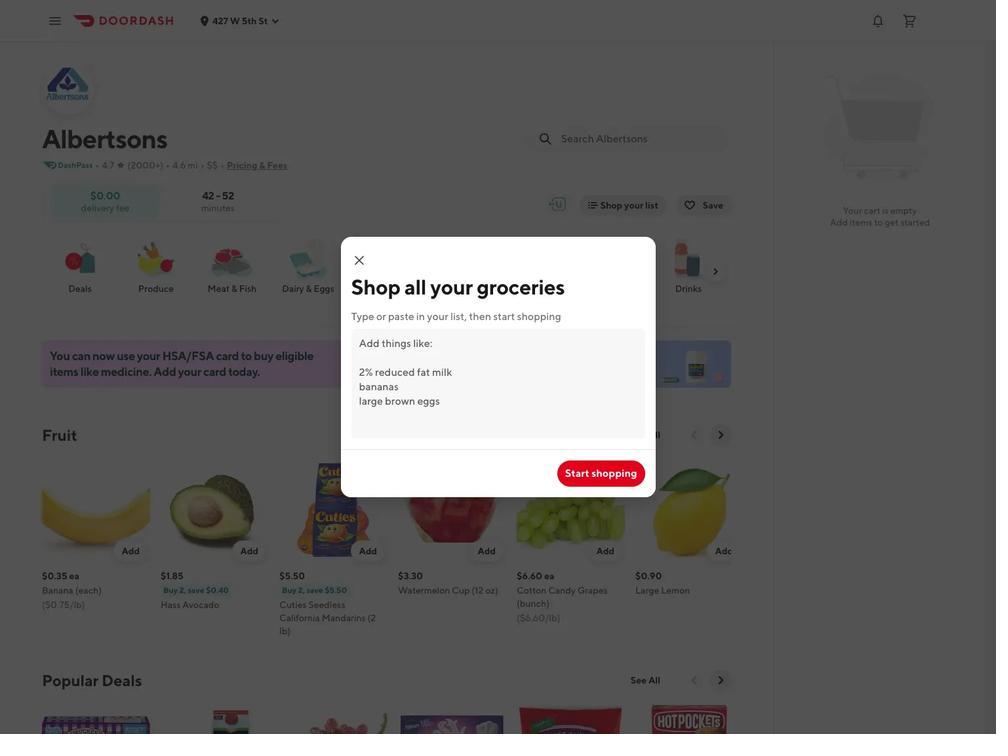 Task type: describe. For each thing, give the bounding box(es) containing it.
dairy
[[282, 284, 304, 294]]

2, for $1.85
[[180, 585, 186, 595]]

alcohol
[[368, 284, 401, 294]]

buy for $1.85
[[163, 585, 178, 595]]

started
[[901, 217, 931, 228]]

now
[[93, 349, 115, 363]]

42
[[202, 189, 214, 202]]

st
[[259, 15, 268, 26]]

produce link
[[123, 235, 189, 295]]

2 • from the left
[[166, 160, 170, 171]]

0 vertical spatial card
[[216, 349, 239, 363]]

& for dairy & eggs
[[306, 284, 312, 294]]

cuties
[[280, 600, 307, 610]]

$0.90 large lemon
[[636, 571, 691, 596]]

dashpass
[[58, 160, 93, 170]]

or
[[377, 310, 386, 323]]

alcohol image
[[361, 235, 408, 282]]

all for fruit
[[649, 430, 661, 440]]

dairy & eggs image
[[285, 235, 332, 282]]

cotton
[[517, 585, 547, 596]]

fees
[[267, 160, 287, 171]]

3 • from the left
[[201, 160, 204, 171]]

see all for popular deals
[[631, 675, 661, 686]]

save for seedless
[[307, 585, 323, 595]]

your
[[844, 205, 863, 216]]

$6.60 ea cotton candy grapes (bunch) ($6.60/lb)
[[517, 571, 608, 624]]

all
[[405, 274, 427, 299]]

mandarins
[[322, 613, 366, 624]]

paste
[[389, 310, 415, 323]]

1 horizontal spatial &
[[259, 160, 265, 171]]

meat
[[208, 284, 230, 294]]

bakery image
[[437, 235, 484, 282]]

cart
[[865, 205, 881, 216]]

next button of carousel image
[[715, 429, 728, 442]]

5th
[[242, 15, 257, 26]]

pricing & fees button
[[227, 155, 287, 176]]

$3.30 watermelon cup (12 oz)
[[398, 571, 499, 596]]

items inside your cart is empty add items to get started
[[850, 217, 873, 228]]

notification bell image
[[871, 13, 887, 29]]

to inside 'you can now use your hsa/fsa card to buy eligible items like medicine. add your card today.'
[[241, 349, 252, 363]]

($6.60/lb)
[[517, 613, 561, 624]]

all for popular deals
[[649, 675, 661, 686]]

medicine.
[[101, 365, 152, 379]]

add for $5.50
[[359, 546, 377, 557]]

• 4.6 mi • $$ • pricing & fees
[[166, 160, 287, 171]]

start
[[566, 467, 590, 480]]

427 w 5th st
[[213, 15, 268, 26]]

meat & fish
[[208, 284, 257, 294]]

seedless
[[309, 600, 346, 610]]

delivery
[[81, 202, 114, 213]]

start shopping
[[566, 467, 638, 480]]

can
[[72, 349, 91, 363]]

empty
[[891, 205, 918, 216]]

$6.60
[[517, 571, 543, 581]]

w
[[230, 15, 240, 26]]

$3.30
[[398, 571, 423, 581]]

see for fruit
[[631, 430, 647, 440]]

open menu image
[[47, 13, 63, 29]]

eggs
[[314, 284, 335, 294]]

minutes
[[202, 202, 235, 213]]

($0.75/lb)
[[42, 600, 85, 610]]

52
[[222, 189, 234, 202]]

your right in
[[427, 310, 449, 323]]

pantry image
[[513, 235, 560, 282]]

fee
[[116, 202, 130, 213]]

to inside your cart is empty add items to get started
[[875, 217, 884, 228]]

oz)
[[486, 585, 499, 596]]

cuties seedless california mandarins (2 lb) image
[[280, 456, 388, 564]]

$$
[[207, 160, 218, 171]]

your right use
[[137, 349, 160, 363]]

shop your list
[[601, 200, 659, 211]]

save button
[[677, 195, 732, 216]]

(bunch)
[[517, 599, 550, 609]]

albertsons
[[42, 123, 168, 154]]

your down "hsa/fsa"
[[178, 365, 201, 379]]

use
[[117, 349, 135, 363]]

grapes
[[578, 585, 608, 596]]

large
[[636, 585, 660, 596]]

get
[[885, 217, 899, 228]]

popular deals
[[42, 671, 142, 690]]

deals image
[[56, 235, 104, 282]]

today.
[[228, 365, 260, 379]]

produce
[[138, 284, 174, 294]]

start shopping button
[[558, 461, 645, 487]]

produce image
[[133, 235, 180, 282]]

add for $0.35 ea
[[122, 546, 140, 557]]

lemon
[[662, 585, 691, 596]]

0 horizontal spatial $5.50
[[280, 571, 305, 581]]

watermelon cup (12 oz) image
[[398, 456, 507, 564]]

lb)
[[280, 626, 291, 637]]

type or paste in your list, then start shopping
[[351, 310, 562, 323]]

frozen image
[[589, 235, 637, 282]]

1 vertical spatial card
[[203, 365, 226, 379]]

dairy & eggs
[[282, 284, 335, 294]]

see all link for fruit
[[623, 425, 669, 446]]

albertsons image
[[43, 64, 93, 114]]

ea for $6.60 ea
[[545, 571, 555, 581]]

427
[[213, 15, 228, 26]]

save for avocado
[[188, 585, 205, 595]]



Task type: locate. For each thing, give the bounding box(es) containing it.
to up today.
[[241, 349, 252, 363]]

2 save from the left
[[307, 585, 323, 595]]

0 horizontal spatial items
[[50, 365, 78, 379]]

deals
[[68, 284, 92, 294], [102, 671, 142, 690]]

0 items, open order cart image
[[902, 13, 918, 29]]

-
[[216, 189, 220, 202]]

buy up cuties
[[282, 585, 297, 595]]

& left eggs
[[306, 284, 312, 294]]

see all left previous button of carousel icon
[[631, 430, 661, 440]]

shop inside button
[[601, 200, 623, 211]]

dairy & eggs link
[[276, 235, 341, 295]]

4 • from the left
[[221, 160, 224, 171]]

save up avocado
[[188, 585, 205, 595]]

(2000+)
[[128, 160, 163, 171]]

0 horizontal spatial save
[[188, 585, 205, 595]]

0 vertical spatial $5.50
[[280, 571, 305, 581]]

shop all your groceries
[[351, 274, 565, 299]]

shopping down pantry
[[517, 310, 562, 323]]

cup
[[452, 585, 470, 596]]

banana
[[42, 585, 73, 596]]

meat & fish image
[[209, 235, 256, 282]]

1 horizontal spatial to
[[875, 217, 884, 228]]

fish
[[239, 284, 257, 294]]

1 all from the top
[[649, 430, 661, 440]]

save
[[188, 585, 205, 595], [307, 585, 323, 595]]

deals inside popular deals link
[[102, 671, 142, 690]]

in
[[417, 310, 425, 323]]

items
[[850, 217, 873, 228], [50, 365, 78, 379]]

deals down deals image
[[68, 284, 92, 294]]

1 vertical spatial to
[[241, 349, 252, 363]]

2,
[[180, 585, 186, 595], [298, 585, 305, 595]]

42 - 52 minutes
[[202, 189, 235, 213]]

list
[[646, 200, 659, 211]]

candy
[[549, 585, 576, 596]]

2 2, from the left
[[298, 585, 305, 595]]

see all link left previous button of carousel icon
[[623, 425, 669, 446]]

& for meat & fish
[[232, 284, 238, 294]]

1 vertical spatial see all link
[[623, 670, 669, 691]]

(2
[[368, 613, 376, 624]]

0 vertical spatial see all link
[[623, 425, 669, 446]]

close shop all your groceries image
[[351, 253, 367, 268]]

add inside your cart is empty add items to get started
[[831, 217, 849, 228]]

add for $0.90
[[716, 546, 734, 557]]

0 horizontal spatial &
[[232, 284, 238, 294]]

ea inside $0.35 ea banana (each) ($0.75/lb)
[[69, 571, 79, 581]]

& left fees
[[259, 160, 265, 171]]

1 2, from the left
[[180, 585, 186, 595]]

• left the 4.6
[[166, 160, 170, 171]]

1 vertical spatial see all
[[631, 675, 661, 686]]

add button
[[114, 541, 148, 562], [114, 541, 148, 562], [233, 541, 266, 562], [233, 541, 266, 562], [351, 541, 385, 562], [351, 541, 385, 562], [470, 541, 504, 562], [470, 541, 504, 562], [589, 541, 623, 562], [589, 541, 623, 562], [708, 541, 742, 562], [708, 541, 742, 562]]

(each)
[[75, 585, 102, 596]]

fruit link
[[42, 425, 77, 446]]

2, inside $5.50 buy 2, save $5.50 cuties seedless california mandarins (2 lb)
[[298, 585, 305, 595]]

2 all from the top
[[649, 675, 661, 686]]

1 horizontal spatial deals
[[102, 671, 142, 690]]

shop up or
[[351, 274, 401, 299]]

add for $3.30
[[478, 546, 496, 557]]

1 save from the left
[[188, 585, 205, 595]]

all left previous button of carousel icon
[[649, 430, 661, 440]]

$0.35 ea banana (each) ($0.75/lb)
[[42, 571, 102, 610]]

1 buy from the left
[[163, 585, 178, 595]]

$5.50 up seedless
[[325, 585, 347, 595]]

buy inside $1.85 buy 2, save $0.40 hass avocado
[[163, 585, 178, 595]]

save inside $1.85 buy 2, save $0.40 hass avocado
[[188, 585, 205, 595]]

card
[[216, 349, 239, 363], [203, 365, 226, 379]]

previous button of carousel image
[[688, 674, 702, 687]]

(12
[[472, 585, 484, 596]]

1 horizontal spatial 2,
[[298, 585, 305, 595]]

next button of carousel image
[[715, 674, 728, 687]]

• right "mi"
[[201, 160, 204, 171]]

watermelon
[[398, 585, 451, 596]]

see left previous button of carousel image
[[631, 675, 647, 686]]

deals right popular
[[102, 671, 142, 690]]

4.7
[[102, 160, 115, 171]]

ea for $0.35 ea
[[69, 571, 79, 581]]

1 see all link from the top
[[623, 425, 669, 446]]

is
[[883, 205, 889, 216]]

0 vertical spatial items
[[850, 217, 873, 228]]

next image
[[711, 266, 721, 277]]

$1.85 buy 2, save $0.40 hass avocado
[[161, 571, 229, 610]]

1 vertical spatial shopping
[[592, 467, 638, 480]]

•
[[95, 160, 99, 171], [166, 160, 170, 171], [201, 160, 204, 171], [221, 160, 224, 171]]

to
[[875, 217, 884, 228], [241, 349, 252, 363]]

1 horizontal spatial save
[[307, 585, 323, 595]]

start
[[494, 310, 515, 323]]

1 see from the top
[[631, 430, 647, 440]]

like
[[81, 365, 99, 379]]

eligible
[[276, 349, 314, 363]]

you can now use your hsa/fsa card to buy eligible items like medicine. add your card today.
[[50, 349, 314, 379]]

all left previous button of carousel image
[[649, 675, 661, 686]]

$0.35
[[42, 571, 67, 581]]

ea
[[69, 571, 79, 581], [545, 571, 555, 581]]

ea up candy
[[545, 571, 555, 581]]

your
[[625, 200, 644, 211], [431, 274, 473, 299], [427, 310, 449, 323], [137, 349, 160, 363], [178, 365, 201, 379]]

buy for $5.50
[[282, 585, 297, 595]]

items down you
[[50, 365, 78, 379]]

0 vertical spatial see all
[[631, 430, 661, 440]]

2, down $1.85
[[180, 585, 186, 595]]

& left 'fish'
[[232, 284, 238, 294]]

shop left list
[[601, 200, 623, 211]]

bakery link
[[428, 235, 494, 295]]

Add your items text field
[[359, 337, 638, 431]]

your cart is empty add items to get started
[[831, 205, 931, 228]]

list,
[[451, 310, 467, 323]]

0 horizontal spatial to
[[241, 349, 252, 363]]

2 horizontal spatial &
[[306, 284, 312, 294]]

$0.40
[[206, 585, 229, 595]]

$1.85
[[161, 571, 184, 581]]

hass avocado image
[[161, 456, 269, 564]]

shopping inside button
[[592, 467, 638, 480]]

0 vertical spatial all
[[649, 430, 661, 440]]

add for $1.85
[[240, 546, 259, 557]]

1 horizontal spatial ea
[[545, 571, 555, 581]]

pantry
[[523, 284, 551, 294]]

$0.00
[[90, 189, 120, 202]]

see all for fruit
[[631, 430, 661, 440]]

$5.50 buy 2, save $5.50 cuties seedless california mandarins (2 lb)
[[280, 571, 376, 637]]

all
[[649, 430, 661, 440], [649, 675, 661, 686]]

your left list
[[625, 200, 644, 211]]

1 horizontal spatial shopping
[[592, 467, 638, 480]]

drinks
[[676, 284, 702, 294]]

shop your list button
[[580, 195, 667, 216]]

0 horizontal spatial 2,
[[180, 585, 186, 595]]

1 see all from the top
[[631, 430, 661, 440]]

deals inside deals link
[[68, 284, 92, 294]]

hsa/fsa
[[162, 349, 214, 363]]

0 horizontal spatial shopping
[[517, 310, 562, 323]]

1 vertical spatial deals
[[102, 671, 142, 690]]

2, inside $1.85 buy 2, save $0.40 hass avocado
[[180, 585, 186, 595]]

1 vertical spatial see
[[631, 675, 647, 686]]

deals link
[[47, 235, 113, 295]]

popular
[[42, 671, 99, 690]]

1 horizontal spatial items
[[850, 217, 873, 228]]

california
[[280, 613, 320, 624]]

shopping
[[517, 310, 562, 323], [592, 467, 638, 480]]

2, up cuties
[[298, 585, 305, 595]]

card up today.
[[216, 349, 239, 363]]

save up seedless
[[307, 585, 323, 595]]

1 • from the left
[[95, 160, 99, 171]]

save
[[703, 200, 724, 211]]

your up type or paste in your list, then start shopping
[[431, 274, 473, 299]]

0 horizontal spatial deals
[[68, 284, 92, 294]]

logo image
[[548, 194, 569, 215]]

type
[[351, 310, 375, 323]]

then
[[469, 310, 492, 323]]

large lemon image
[[636, 456, 744, 564]]

1 ea from the left
[[69, 571, 79, 581]]

2 see all link from the top
[[623, 670, 669, 691]]

$0.00 delivery fee
[[81, 189, 130, 213]]

avocado
[[182, 600, 220, 610]]

shop for shop all your groceries
[[351, 274, 401, 299]]

drinks image
[[666, 235, 713, 282]]

card left today.
[[203, 365, 226, 379]]

0 vertical spatial see
[[631, 430, 647, 440]]

see up start shopping
[[631, 430, 647, 440]]

0 horizontal spatial ea
[[69, 571, 79, 581]]

ea right $0.35
[[69, 571, 79, 581]]

add
[[831, 217, 849, 228], [154, 365, 176, 379], [122, 546, 140, 557], [240, 546, 259, 557], [359, 546, 377, 557], [478, 546, 496, 557], [597, 546, 615, 557], [716, 546, 734, 557]]

banana (each) image
[[42, 456, 150, 564]]

popular deals link
[[42, 670, 142, 691]]

add inside 'you can now use your hsa/fsa card to buy eligible items like medicine. add your card today.'
[[154, 365, 176, 379]]

see all link left previous button of carousel image
[[623, 670, 669, 691]]

2 ea from the left
[[545, 571, 555, 581]]

fruit
[[42, 426, 77, 444]]

hass
[[161, 600, 181, 610]]

drinks link
[[656, 235, 722, 295]]

0 horizontal spatial shop
[[351, 274, 401, 299]]

1 vertical spatial shop
[[351, 274, 401, 299]]

see all left previous button of carousel image
[[631, 675, 661, 686]]

buy inside $5.50 buy 2, save $5.50 cuties seedless california mandarins (2 lb)
[[282, 585, 297, 595]]

Search Albertsons search field
[[562, 132, 719, 146]]

4.6
[[173, 160, 186, 171]]

alcohol link
[[352, 235, 417, 295]]

1 horizontal spatial buy
[[282, 585, 297, 595]]

1 horizontal spatial shop
[[601, 200, 623, 211]]

0 vertical spatial to
[[875, 217, 884, 228]]

previous button of carousel image
[[688, 429, 702, 442]]

items down your
[[850, 217, 873, 228]]

shop inside dialog
[[351, 274, 401, 299]]

2 see from the top
[[631, 675, 647, 686]]

cotton candy grapes (bunch) image
[[517, 456, 625, 564]]

bakery
[[446, 284, 475, 294]]

1 vertical spatial items
[[50, 365, 78, 379]]

empty retail cart image
[[819, 66, 942, 189]]

pricing
[[227, 160, 258, 171]]

2 buy from the left
[[282, 585, 297, 595]]

add for $6.60 ea
[[597, 546, 615, 557]]

your inside button
[[625, 200, 644, 211]]

see all link for popular deals
[[623, 670, 669, 691]]

groceries
[[477, 274, 565, 299]]

see for popular deals
[[631, 675, 647, 686]]

1 horizontal spatial $5.50
[[325, 585, 347, 595]]

to left the get
[[875, 217, 884, 228]]

items inside 'you can now use your hsa/fsa card to buy eligible items like medicine. add your card today.'
[[50, 365, 78, 379]]

427 w 5th st button
[[200, 15, 281, 26]]

• left 4.7 on the left top of page
[[95, 160, 99, 171]]

0 horizontal spatial buy
[[163, 585, 178, 595]]

shop for shop your list
[[601, 200, 623, 211]]

shopping right start
[[592, 467, 638, 480]]

see all link
[[623, 425, 669, 446], [623, 670, 669, 691]]

save inside $5.50 buy 2, save $5.50 cuties seedless california mandarins (2 lb)
[[307, 585, 323, 595]]

2, for $5.50
[[298, 585, 305, 595]]

• right $$
[[221, 160, 224, 171]]

buy down $1.85
[[163, 585, 178, 595]]

2 see all from the top
[[631, 675, 661, 686]]

$0.90
[[636, 571, 662, 581]]

1 vertical spatial $5.50
[[325, 585, 347, 595]]

ea inside $6.60 ea cotton candy grapes (bunch) ($6.60/lb)
[[545, 571, 555, 581]]

0 vertical spatial shop
[[601, 200, 623, 211]]

1 vertical spatial all
[[649, 675, 661, 686]]

0 vertical spatial deals
[[68, 284, 92, 294]]

you
[[50, 349, 70, 363]]

shop all your groceries dialog
[[341, 237, 656, 497]]

0 vertical spatial shopping
[[517, 310, 562, 323]]

$5.50 up cuties
[[280, 571, 305, 581]]



Task type: vqa. For each thing, say whether or not it's contained in the screenshot.
leftmost ea
yes



